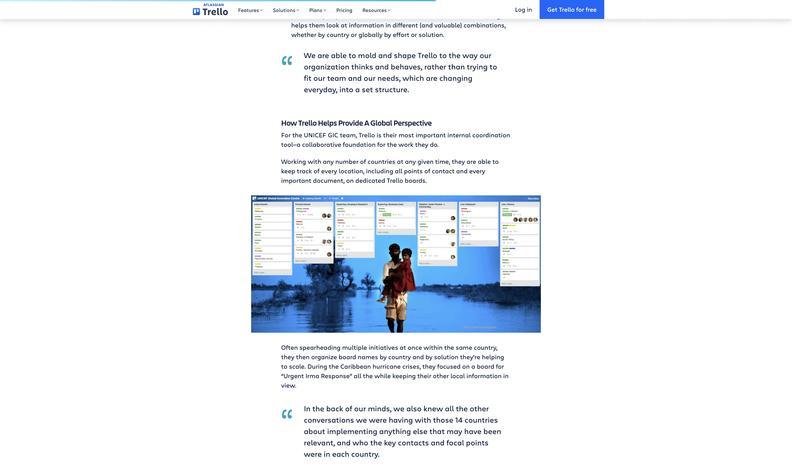 Task type: locate. For each thing, give the bounding box(es) containing it.
0 horizontal spatial other
[[433, 372, 449, 380]]

2 vertical spatial with
[[415, 415, 432, 425]]

solutions button
[[268, 0, 305, 19]]

hurricane
[[373, 362, 401, 371]]

irma
[[306, 372, 320, 380]]

on down location,
[[347, 176, 354, 185]]

any down collaborative
[[323, 157, 334, 166]]

information down helping
[[467, 372, 502, 380]]

they're
[[461, 353, 481, 362]]

all right including
[[395, 167, 403, 175]]

able down coordination
[[478, 157, 491, 166]]

0 horizontal spatial with
[[308, 157, 322, 166]]

0 horizontal spatial or
[[351, 30, 357, 39]]

and up needs,
[[375, 61, 389, 72]]

1 vertical spatial at
[[397, 157, 404, 166]]

0 horizontal spatial information
[[349, 21, 384, 29]]

0 vertical spatial countries
[[368, 157, 396, 166]]

our up set
[[364, 73, 376, 83]]

we
[[394, 404, 405, 414], [356, 415, 367, 425]]

1 horizontal spatial important
[[416, 131, 446, 139]]

other inside often spearheading multiple initiatives at once within the same country, they then organize board names by country and by solution they're helping to scale. during the caribbean hurricane crises, they focused on a board for "urgent irma response" all the while keeping their other local information in view.
[[433, 372, 449, 380]]

may
[[447, 426, 463, 437]]

needed,
[[397, 0, 421, 1]]

and
[[423, 0, 434, 1], [465, 11, 476, 20], [379, 50, 392, 60], [375, 61, 389, 72], [348, 73, 362, 83], [457, 167, 468, 175], [413, 353, 424, 362], [337, 438, 351, 448], [431, 438, 445, 448]]

how trello helps provide a global perspective for the unicef gic team, trello is their most important internal coordination tool—a collaborative foundation for the work they do.
[[281, 118, 511, 149]]

resources button
[[358, 0, 396, 19]]

trello down including
[[387, 176, 404, 185]]

be up tracking
[[352, 0, 360, 1]]

1 horizontal spatial be
[[470, 0, 478, 1]]

they left do.
[[416, 140, 429, 149]]

2 vertical spatial all
[[445, 404, 454, 414]]

1 horizontal spatial any
[[405, 157, 416, 166]]

1 horizontal spatial information
[[467, 372, 502, 380]]

any left given
[[405, 157, 416, 166]]

1 vertical spatial on
[[463, 362, 470, 371]]

1 horizontal spatial can
[[458, 0, 469, 1]]

1 vertical spatial than
[[449, 61, 465, 72]]

resources
[[363, 7, 387, 13]]

on down they're
[[463, 362, 470, 371]]

important inside working with any number of countries at any given time, they are able to keep track of every location, including all points of contact and every important document, on dedicated trello boards.
[[281, 176, 312, 185]]

1 horizontal spatial every
[[470, 167, 486, 175]]

we up implementing
[[356, 415, 367, 425]]

with inside working with any number of countries at any given time, they are able to keep track of every location, including all points of contact and every important document, on dedicated trello boards.
[[308, 157, 322, 166]]

points inside working with any number of countries at any given time, they are able to keep track of every location, including all points of contact and every important document, on dedicated trello boards.
[[404, 167, 423, 175]]

crises,
[[403, 362, 421, 371]]

trello
[[560, 5, 575, 13], [418, 50, 438, 60], [299, 118, 317, 128], [359, 131, 375, 139], [387, 176, 404, 185]]

on inside working with any number of countries at any given time, they are able to keep track of every location, including all points of contact and every important document, on dedicated trello boards.
[[347, 176, 354, 185]]

1 any from the left
[[323, 157, 334, 166]]

their down crises,
[[418, 372, 432, 380]]

2 horizontal spatial all
[[445, 404, 454, 414]]

page progress progress bar
[[0, 0, 436, 1]]

countries up have at the right bottom of the page
[[465, 415, 498, 425]]

board down the multiple
[[339, 353, 357, 362]]

are down rather on the right
[[426, 73, 438, 83]]

0 horizontal spatial are
[[318, 50, 329, 60]]

having
[[389, 415, 413, 425]]

be left used
[[470, 0, 478, 1]]

at down work on the right top of page
[[397, 157, 404, 166]]

1 horizontal spatial able
[[478, 157, 491, 166]]

0 vertical spatial with
[[392, 11, 405, 20]]

that
[[430, 426, 445, 437]]

can up tracking
[[340, 0, 351, 1]]

or left globally
[[351, 30, 357, 39]]

0 vertical spatial a
[[356, 84, 360, 94]]

invented
[[361, 0, 387, 1]]

can right boards
[[458, 0, 469, 1]]

new
[[292, 0, 305, 1]]

they right the time,
[[452, 157, 465, 166]]

organization
[[304, 61, 350, 72]]

1 horizontal spatial a
[[472, 362, 476, 371]]

1 horizontal spatial country
[[389, 353, 411, 362]]

within
[[424, 344, 443, 352]]

in
[[527, 5, 533, 13], [386, 21, 391, 29], [504, 372, 509, 380], [324, 449, 331, 459]]

1 horizontal spatial points
[[467, 438, 489, 448]]

countries up including
[[368, 157, 396, 166]]

in the back of our minds, we also knew all the other conversations we were having with those 14 countries about implementing anything else that may have been relevant, and who the key contacts and focal points were in each country.
[[304, 404, 502, 459]]

log in
[[516, 5, 533, 13]]

1 horizontal spatial all
[[395, 167, 403, 175]]

were down relevant,
[[304, 449, 322, 459]]

country inside new workflows can be invented as needed, and boards can be used for more than just tracking tasks; the visual perspective, combined with features like labels and filtering, helps them look at information in different (and valuable) combinations, whether by country or globally by effort or solution.
[[327, 30, 350, 39]]

1 vertical spatial country
[[389, 353, 411, 362]]

information
[[349, 21, 384, 29], [467, 372, 502, 380]]

our left minds,
[[355, 404, 366, 414]]

get trello for free link
[[540, 0, 605, 19]]

for
[[281, 131, 291, 139]]

1 vertical spatial other
[[470, 404, 489, 414]]

for down helping
[[496, 362, 505, 371]]

0 vertical spatial board
[[339, 353, 357, 362]]

0 horizontal spatial country
[[327, 30, 350, 39]]

country down look
[[327, 30, 350, 39]]

able inside we are able to mold and shape trello to the way our organization thinks and behaves, rather than trying to fit our team and our needs, which are changing everyday, into a set structure.
[[331, 50, 347, 60]]

trello up unicef
[[299, 118, 317, 128]]

and up features on the right of the page
[[423, 0, 434, 1]]

0 horizontal spatial were
[[304, 449, 322, 459]]

1 vertical spatial information
[[467, 372, 502, 380]]

0 vertical spatial at
[[341, 21, 348, 29]]

our
[[480, 50, 492, 60], [314, 73, 326, 83], [364, 73, 376, 83], [355, 404, 366, 414]]

boards.
[[405, 176, 427, 185]]

1 vertical spatial able
[[478, 157, 491, 166]]

country inside often spearheading multiple initiatives at once within the same country, they then organize board names by country and by solution they're helping to scale. during the caribbean hurricane crises, they focused on a board for "urgent irma response" all the while keeping their other local information in view.
[[389, 353, 411, 362]]

helps
[[292, 21, 308, 29]]

0 vertical spatial are
[[318, 50, 329, 60]]

just
[[324, 2, 335, 10]]

country.
[[352, 449, 380, 459]]

1 horizontal spatial we
[[394, 404, 405, 414]]

0 vertical spatial information
[[349, 21, 384, 29]]

our up everyday,
[[314, 73, 326, 83]]

a inside we are able to mold and shape trello to the way our organization thinks and behaves, rather than trying to fit our team and our needs, which are changing everyday, into a set structure.
[[356, 84, 360, 94]]

used
[[479, 0, 494, 1]]

to
[[349, 50, 356, 60], [440, 50, 447, 60], [490, 61, 498, 72], [493, 157, 499, 166], [281, 362, 288, 371]]

in down relevant,
[[324, 449, 331, 459]]

team,
[[340, 131, 357, 139]]

by down initiatives
[[380, 353, 387, 362]]

information up globally
[[349, 21, 384, 29]]

a left set
[[356, 84, 360, 94]]

filtering,
[[478, 11, 503, 20]]

location,
[[339, 167, 365, 175]]

keep
[[281, 167, 296, 175]]

a inside often spearheading multiple initiatives at once within the same country, they then organize board names by country and by solution they're helping to scale. during the caribbean hurricane crises, they focused on a board for "urgent irma response" all the while keeping their other local information in view.
[[472, 362, 476, 371]]

any
[[323, 157, 334, 166], [405, 157, 416, 166]]

knew
[[424, 404, 444, 414]]

important inside how trello helps provide a global perspective for the unicef gic team, trello is their most important internal coordination tool—a collaborative foundation for the work they do.
[[416, 131, 446, 139]]

country
[[327, 30, 350, 39], [389, 353, 411, 362]]

0 horizontal spatial we
[[356, 415, 367, 425]]

with up different
[[392, 11, 405, 20]]

1 horizontal spatial countries
[[465, 415, 498, 425]]

valuable)
[[435, 21, 462, 29]]

trello right get
[[560, 5, 575, 13]]

information inside new workflows can be invented as needed, and boards can be used for more than just tracking tasks; the visual perspective, combined with features like labels and filtering, helps them look at information in different (and valuable) combinations, whether by country or globally by effort or solution.
[[349, 21, 384, 29]]

1 vertical spatial their
[[418, 372, 432, 380]]

a
[[356, 84, 360, 94], [472, 362, 476, 371]]

also
[[407, 404, 422, 414]]

the left work on the right top of page
[[387, 140, 397, 149]]

1 vertical spatial all
[[354, 372, 362, 380]]

their inside often spearheading multiple initiatives at once within the same country, they then organize board names by country and by solution they're helping to scale. during the caribbean hurricane crises, they focused on a board for "urgent irma response" all the while keeping their other local information in view.
[[418, 372, 432, 380]]

0 vertical spatial other
[[433, 372, 449, 380]]

0 vertical spatial able
[[331, 50, 347, 60]]

0 horizontal spatial can
[[340, 0, 351, 1]]

often
[[281, 344, 298, 352]]

important up do.
[[416, 131, 446, 139]]

to down coordination
[[493, 157, 499, 166]]

1 horizontal spatial on
[[463, 362, 470, 371]]

whether
[[292, 30, 317, 39]]

the left way
[[449, 50, 461, 60]]

focal
[[447, 438, 465, 448]]

able
[[331, 50, 347, 60], [478, 157, 491, 166]]

are
[[318, 50, 329, 60], [426, 73, 438, 83], [467, 157, 477, 166]]

an image showing a unicef global innovation centre board image
[[251, 195, 541, 333]]

0 horizontal spatial than
[[309, 2, 323, 10]]

0 horizontal spatial any
[[323, 157, 334, 166]]

1 be from the left
[[352, 0, 360, 1]]

0 vertical spatial than
[[309, 2, 323, 10]]

minds,
[[368, 404, 392, 414]]

1 vertical spatial are
[[426, 73, 438, 83]]

to right trying
[[490, 61, 498, 72]]

2 horizontal spatial with
[[415, 415, 432, 425]]

1 vertical spatial points
[[467, 438, 489, 448]]

they right crises,
[[423, 362, 436, 371]]

1 vertical spatial with
[[308, 157, 322, 166]]

them
[[309, 21, 325, 29]]

working with any number of countries at any given time, they are able to keep track of every location, including all points of contact and every important document, on dedicated trello boards.
[[281, 157, 499, 185]]

points down have at the right bottom of the page
[[467, 438, 489, 448]]

or down different
[[411, 30, 418, 39]]

0 horizontal spatial important
[[281, 176, 312, 185]]

in right log
[[527, 5, 533, 13]]

and right contact
[[457, 167, 468, 175]]

0 vertical spatial were
[[369, 415, 387, 425]]

0 vertical spatial important
[[416, 131, 446, 139]]

1 vertical spatial important
[[281, 176, 312, 185]]

rather
[[425, 61, 447, 72]]

0 vertical spatial all
[[395, 167, 403, 175]]

to up "urgent
[[281, 362, 288, 371]]

free
[[586, 5, 597, 13]]

0 horizontal spatial on
[[347, 176, 354, 185]]

0 horizontal spatial countries
[[368, 157, 396, 166]]

including
[[366, 167, 394, 175]]

0 horizontal spatial their
[[383, 131, 397, 139]]

log
[[516, 5, 526, 13]]

0 horizontal spatial points
[[404, 167, 423, 175]]

changing
[[440, 73, 473, 83]]

1 vertical spatial countries
[[465, 415, 498, 425]]

all down the caribbean
[[354, 372, 362, 380]]

0 vertical spatial their
[[383, 131, 397, 139]]

0 horizontal spatial able
[[331, 50, 347, 60]]

their right is
[[383, 131, 397, 139]]

trello down the a
[[359, 131, 375, 139]]

points inside "in the back of our minds, we also knew all the other conversations we were having with those 14 countries about implementing anything else that may have been relevant, and who the key contacts and focal points were in each country."
[[467, 438, 489, 448]]

1 horizontal spatial their
[[418, 372, 432, 380]]

than down workflows
[[309, 2, 323, 10]]

2 vertical spatial are
[[467, 157, 477, 166]]

country up crises,
[[389, 353, 411, 362]]

1 vertical spatial we
[[356, 415, 367, 425]]

trying
[[467, 61, 488, 72]]

are up organization
[[318, 50, 329, 60]]

for down is
[[378, 140, 386, 149]]

of
[[360, 157, 366, 166], [314, 167, 320, 175], [425, 167, 431, 175], [345, 404, 353, 414]]

2 horizontal spatial are
[[467, 157, 477, 166]]

1 horizontal spatial or
[[411, 30, 418, 39]]

in down combined at top
[[386, 21, 391, 29]]

on inside often spearheading multiple initiatives at once within the same country, they then organize board names by country and by solution they're helping to scale. during the caribbean hurricane crises, they focused on a board for "urgent irma response" all the while keeping their other local information in view.
[[463, 362, 470, 371]]

at down "perspective,"
[[341, 21, 348, 29]]

be
[[352, 0, 360, 1], [470, 0, 478, 1]]

1 horizontal spatial are
[[426, 73, 438, 83]]

all
[[395, 167, 403, 175], [354, 372, 362, 380], [445, 404, 454, 414]]

and down once
[[413, 353, 424, 362]]

other up have at the right bottom of the page
[[470, 404, 489, 414]]

0 vertical spatial on
[[347, 176, 354, 185]]

for right used
[[495, 0, 504, 1]]

0 vertical spatial points
[[404, 167, 423, 175]]

tool—a
[[281, 140, 301, 149]]

are right the time,
[[467, 157, 477, 166]]

their inside how trello helps provide a global perspective for the unicef gic team, trello is their most important internal coordination tool—a collaborative foundation for the work they do.
[[383, 131, 397, 139]]

we up having
[[394, 404, 405, 414]]

0 horizontal spatial be
[[352, 0, 360, 1]]

trello up rather on the right
[[418, 50, 438, 60]]

log in link
[[508, 0, 540, 19]]

1 horizontal spatial other
[[470, 404, 489, 414]]

initiatives
[[369, 344, 399, 352]]

other down "focused"
[[433, 372, 449, 380]]

and down "thinks"
[[348, 73, 362, 83]]

the left the key
[[371, 438, 382, 448]]

board down helping
[[477, 362, 495, 371]]

important down keep
[[281, 176, 312, 185]]

countries inside working with any number of countries at any given time, they are able to keep track of every location, including all points of contact and every important document, on dedicated trello boards.
[[368, 157, 396, 166]]

with inside "in the back of our minds, we also knew all the other conversations we were having with those 14 countries about implementing anything else that may have been relevant, and who the key contacts and focal points were in each country."
[[415, 415, 432, 425]]

points up boards.
[[404, 167, 423, 175]]

to up rather on the right
[[440, 50, 447, 60]]

than up changing
[[449, 61, 465, 72]]

every
[[321, 167, 338, 175], [470, 167, 486, 175]]

at left once
[[400, 344, 407, 352]]

0 vertical spatial country
[[327, 30, 350, 39]]

0 horizontal spatial board
[[339, 353, 357, 362]]

to inside often spearheading multiple initiatives at once within the same country, they then organize board names by country and by solution they're helping to scale. during the caribbean hurricane crises, they focused on a board for "urgent irma response" all the while keeping their other local information in view.
[[281, 362, 288, 371]]

caribbean
[[341, 362, 371, 371]]

with up "else"
[[415, 415, 432, 425]]

0 horizontal spatial a
[[356, 84, 360, 94]]

1 vertical spatial a
[[472, 362, 476, 371]]

working
[[281, 157, 306, 166]]

1 horizontal spatial were
[[369, 415, 387, 425]]

1 vertical spatial board
[[477, 362, 495, 371]]

country,
[[474, 344, 498, 352]]

and inside working with any number of countries at any given time, they are able to keep track of every location, including all points of contact and every important document, on dedicated trello boards.
[[457, 167, 468, 175]]

with inside new workflows can be invented as needed, and boards can be used for more than just tracking tasks; the visual perspective, combined with features like labels and filtering, helps them look at information in different (and valuable) combinations, whether by country or globally by effort or solution.
[[392, 11, 405, 20]]

they
[[416, 140, 429, 149], [452, 157, 465, 166], [281, 353, 295, 362], [423, 362, 436, 371]]

all inside often spearheading multiple initiatives at once within the same country, they then organize board names by country and by solution they're helping to scale. during the caribbean hurricane crises, they focused on a board for "urgent irma response" all the while keeping their other local information in view.
[[354, 372, 362, 380]]

were down minds,
[[369, 415, 387, 425]]

1 every from the left
[[321, 167, 338, 175]]

2 or from the left
[[411, 30, 418, 39]]

information inside often spearheading multiple initiatives at once within the same country, they then organize board names by country and by solution they're helping to scale. during the caribbean hurricane crises, they focused on a board for "urgent irma response" all the while keeping their other local information in view.
[[467, 372, 502, 380]]

for inside how trello helps provide a global perspective for the unicef gic team, trello is their most important internal coordination tool—a collaborative foundation for the work they do.
[[378, 140, 386, 149]]

1 vertical spatial were
[[304, 449, 322, 459]]

the
[[449, 50, 461, 60], [293, 131, 303, 139], [387, 140, 397, 149], [445, 344, 455, 352], [329, 362, 339, 371], [363, 372, 373, 380], [313, 404, 325, 414], [456, 404, 468, 414], [371, 438, 382, 448]]

2 vertical spatial at
[[400, 344, 407, 352]]

with up track
[[308, 157, 322, 166]]

pricing link
[[332, 0, 358, 19]]

a down they're
[[472, 362, 476, 371]]

the right the for
[[293, 131, 303, 139]]

can
[[340, 0, 351, 1], [458, 0, 469, 1]]

0 horizontal spatial all
[[354, 372, 362, 380]]

of right the back
[[345, 404, 353, 414]]

0 horizontal spatial every
[[321, 167, 338, 175]]

to inside working with any number of countries at any given time, they are able to keep track of every location, including all points of contact and every important document, on dedicated trello boards.
[[493, 157, 499, 166]]

1 horizontal spatial than
[[449, 61, 465, 72]]

2 any from the left
[[405, 157, 416, 166]]

in down helping
[[504, 372, 509, 380]]

all up those
[[445, 404, 454, 414]]

1 horizontal spatial with
[[392, 11, 405, 20]]

able up organization
[[331, 50, 347, 60]]

unicef
[[304, 131, 327, 139]]

they inside working with any number of countries at any given time, they are able to keep track of every location, including all points of contact and every important document, on dedicated trello boards.
[[452, 157, 465, 166]]

(and
[[420, 21, 433, 29]]

plans
[[310, 7, 323, 13]]

the up 14
[[456, 404, 468, 414]]

and up each
[[337, 438, 351, 448]]

other inside "in the back of our minds, we also knew all the other conversations we were having with those 14 countries about implementing anything else that may have been relevant, and who the key contacts and focal points were in each country."
[[470, 404, 489, 414]]



Task type: vqa. For each thing, say whether or not it's contained in the screenshot.
boards.
yes



Task type: describe. For each thing, give the bounding box(es) containing it.
been
[[484, 426, 502, 437]]

we are able to mold and shape trello to the way our organization thinks and behaves, rather than trying to fit our team and our needs, which are changing everyday, into a set structure.
[[304, 50, 498, 94]]

those
[[433, 415, 454, 425]]

than inside we are able to mold and shape trello to the way our organization thinks and behaves, rather than trying to fit our team and our needs, which are changing everyday, into a set structure.
[[449, 61, 465, 72]]

the
[[292, 11, 302, 20]]

once
[[408, 344, 422, 352]]

have
[[465, 426, 482, 437]]

who
[[353, 438, 369, 448]]

into
[[340, 84, 354, 94]]

by down the within
[[426, 353, 433, 362]]

pricing
[[337, 7, 353, 13]]

response"
[[321, 372, 353, 380]]

in inside "in the back of our minds, we also knew all the other conversations we were having with those 14 countries about implementing anything else that may have been relevant, and who the key contacts and focal points were in each country."
[[324, 449, 331, 459]]

relevant,
[[304, 438, 335, 448]]

for inside new workflows can be invented as needed, and boards can be used for more than just tracking tasks; the visual perspective, combined with features like labels and filtering, helps them look at information in different (and valuable) combinations, whether by country or globally by effort or solution.
[[495, 0, 504, 1]]

like
[[433, 11, 444, 20]]

behaves,
[[391, 61, 423, 72]]

features
[[407, 11, 432, 20]]

the inside we are able to mold and shape trello to the way our organization thinks and behaves, rather than trying to fit our team and our needs, which are changing everyday, into a set structure.
[[449, 50, 461, 60]]

perspective
[[394, 118, 432, 128]]

conversations
[[304, 415, 354, 425]]

of right track
[[314, 167, 320, 175]]

contact
[[432, 167, 455, 175]]

which
[[403, 73, 424, 83]]

by left effort
[[385, 30, 392, 39]]

fit
[[304, 73, 312, 83]]

solutions
[[273, 7, 296, 13]]

is
[[377, 131, 382, 139]]

1 or from the left
[[351, 30, 357, 39]]

everyday,
[[304, 84, 338, 94]]

at inside new workflows can be invented as needed, and boards can be used for more than just tracking tasks; the visual perspective, combined with features like labels and filtering, helps them look at information in different (and valuable) combinations, whether by country or globally by effort or solution.
[[341, 21, 348, 29]]

all inside "in the back of our minds, we also knew all the other conversations we were having with those 14 countries about implementing anything else that may have been relevant, and who the key contacts and focal points were in each country."
[[445, 404, 454, 414]]

new workflows can be invented as needed, and boards can be used for more than just tracking tasks; the visual perspective, combined with features like labels and filtering, helps them look at information in different (and valuable) combinations, whether by country or globally by effort or solution.
[[292, 0, 506, 39]]

back
[[327, 404, 344, 414]]

the right in
[[313, 404, 325, 414]]

than inside new workflows can be invented as needed, and boards can be used for more than just tracking tasks; the visual perspective, combined with features like labels and filtering, helps them look at information in different (and valuable) combinations, whether by country or globally by effort or solution.
[[309, 2, 323, 10]]

implementing
[[327, 426, 378, 437]]

are inside working with any number of countries at any given time, they are able to keep track of every location, including all points of contact and every important document, on dedicated trello boards.
[[467, 157, 477, 166]]

look
[[327, 21, 340, 29]]

of down given
[[425, 167, 431, 175]]

they inside how trello helps provide a global perspective for the unicef gic team, trello is their most important internal coordination tool—a collaborative foundation for the work they do.
[[416, 140, 429, 149]]

often spearheading multiple initiatives at once within the same country, they then organize board names by country and by solution they're helping to scale. during the caribbean hurricane crises, they focused on a board for "urgent irma response" all the while keeping their other local information in view.
[[281, 344, 509, 390]]

2 can from the left
[[458, 0, 469, 1]]

and right labels
[[465, 11, 476, 20]]

at inside working with any number of countries at any given time, they are able to keep track of every location, including all points of contact and every important document, on dedicated trello boards.
[[397, 157, 404, 166]]

the left while
[[363, 372, 373, 380]]

1 horizontal spatial board
[[477, 362, 495, 371]]

same
[[456, 344, 473, 352]]

names
[[358, 353, 378, 362]]

needs,
[[378, 73, 401, 83]]

as
[[389, 0, 396, 1]]

collaborative
[[302, 140, 342, 149]]

combined
[[360, 11, 390, 20]]

trello inside working with any number of countries at any given time, they are able to keep track of every location, including all points of contact and every important document, on dedicated trello boards.
[[387, 176, 404, 185]]

thinks
[[352, 61, 374, 72]]

view.
[[281, 381, 297, 390]]

atlassian trello image
[[193, 4, 228, 15]]

during
[[308, 362, 328, 371]]

different
[[393, 21, 418, 29]]

local
[[451, 372, 465, 380]]

the up response"
[[329, 362, 339, 371]]

our inside "in the back of our minds, we also knew all the other conversations we were having with those 14 countries about implementing anything else that may have been relevant, and who the key contacts and focal points were in each country."
[[355, 404, 366, 414]]

and right mold
[[379, 50, 392, 60]]

all inside working with any number of countries at any given time, they are able to keep track of every location, including all points of contact and every important document, on dedicated trello boards.
[[395, 167, 403, 175]]

coordination
[[473, 131, 511, 139]]

track
[[297, 167, 312, 175]]

our up trying
[[480, 50, 492, 60]]

how
[[281, 118, 297, 128]]

able inside working with any number of countries at any given time, they are able to keep track of every location, including all points of contact and every important document, on dedicated trello boards.
[[478, 157, 491, 166]]

and inside often spearheading multiple initiatives at once within the same country, they then organize board names by country and by solution they're helping to scale. during the caribbean hurricane crises, they focused on a board for "urgent irma response" all the while keeping their other local information in view.
[[413, 353, 424, 362]]

number
[[336, 157, 359, 166]]

team
[[328, 73, 347, 83]]

for left free
[[577, 5, 585, 13]]

way
[[463, 50, 478, 60]]

in inside log in link
[[527, 5, 533, 13]]

multiple
[[342, 344, 367, 352]]

features
[[238, 7, 259, 13]]

most
[[399, 131, 415, 139]]

at inside often spearheading multiple initiatives at once within the same country, they then organize board names by country and by solution they're helping to scale. during the caribbean hurricane crises, they focused on a board for "urgent irma response" all the while keeping their other local information in view.
[[400, 344, 407, 352]]

keeping
[[393, 372, 416, 380]]

perspective,
[[323, 11, 359, 20]]

trello inside we are able to mold and shape trello to the way our organization thinks and behaves, rather than trying to fit our team and our needs, which are changing everyday, into a set structure.
[[418, 50, 438, 60]]

organize
[[312, 353, 337, 362]]

a
[[365, 118, 370, 128]]

foundation
[[343, 140, 376, 149]]

key
[[384, 438, 396, 448]]

in inside often spearheading multiple initiatives at once within the same country, they then organize board names by country and by solution they're helping to scale. during the caribbean hurricane crises, they focused on a board for "urgent irma response" all the while keeping their other local information in view.
[[504, 372, 509, 380]]

0 vertical spatial we
[[394, 404, 405, 414]]

countries inside "in the back of our minds, we also knew all the other conversations we were having with those 14 countries about implementing anything else that may have been relevant, and who the key contacts and focal points were in each country."
[[465, 415, 498, 425]]

the up solution
[[445, 344, 455, 352]]

for inside often spearheading multiple initiatives at once within the same country, they then organize board names by country and by solution they're helping to scale. during the caribbean hurricane crises, they focused on a board for "urgent irma response" all the while keeping their other local information in view.
[[496, 362, 505, 371]]

else
[[413, 426, 428, 437]]

2 be from the left
[[470, 0, 478, 1]]

in
[[304, 404, 311, 414]]

each
[[332, 449, 350, 459]]

by down them
[[318, 30, 325, 39]]

to left mold
[[349, 50, 356, 60]]

"urgent
[[281, 372, 304, 380]]

given
[[418, 157, 434, 166]]

helping
[[482, 353, 505, 362]]

they down the often
[[281, 353, 295, 362]]

gic
[[328, 131, 339, 139]]

plans button
[[305, 0, 332, 19]]

features button
[[233, 0, 268, 19]]

tasks;
[[363, 2, 381, 10]]

set
[[362, 84, 373, 94]]

tracking
[[337, 2, 361, 10]]

while
[[375, 372, 391, 380]]

in inside new workflows can be invented as needed, and boards can be used for more than just tracking tasks; the visual perspective, combined with features like labels and filtering, helps them look at information in different (and valuable) combinations, whether by country or globally by effort or solution.
[[386, 21, 391, 29]]

labels
[[445, 11, 463, 20]]

structure.
[[375, 84, 409, 94]]

effort
[[393, 30, 410, 39]]

spearheading
[[300, 344, 341, 352]]

anything
[[380, 426, 411, 437]]

do.
[[430, 140, 439, 149]]

of up location,
[[360, 157, 366, 166]]

2 every from the left
[[470, 167, 486, 175]]

solution
[[435, 353, 459, 362]]

get
[[548, 5, 558, 13]]

focused
[[438, 362, 461, 371]]

of inside "in the back of our minds, we also knew all the other conversations we were having with those 14 countries about implementing anything else that may have been relevant, and who the key contacts and focal points were in each country."
[[345, 404, 353, 414]]

1 can from the left
[[340, 0, 351, 1]]

and down that on the bottom right of page
[[431, 438, 445, 448]]

global
[[371, 118, 393, 128]]

mold
[[358, 50, 377, 60]]

boards
[[436, 0, 456, 1]]



